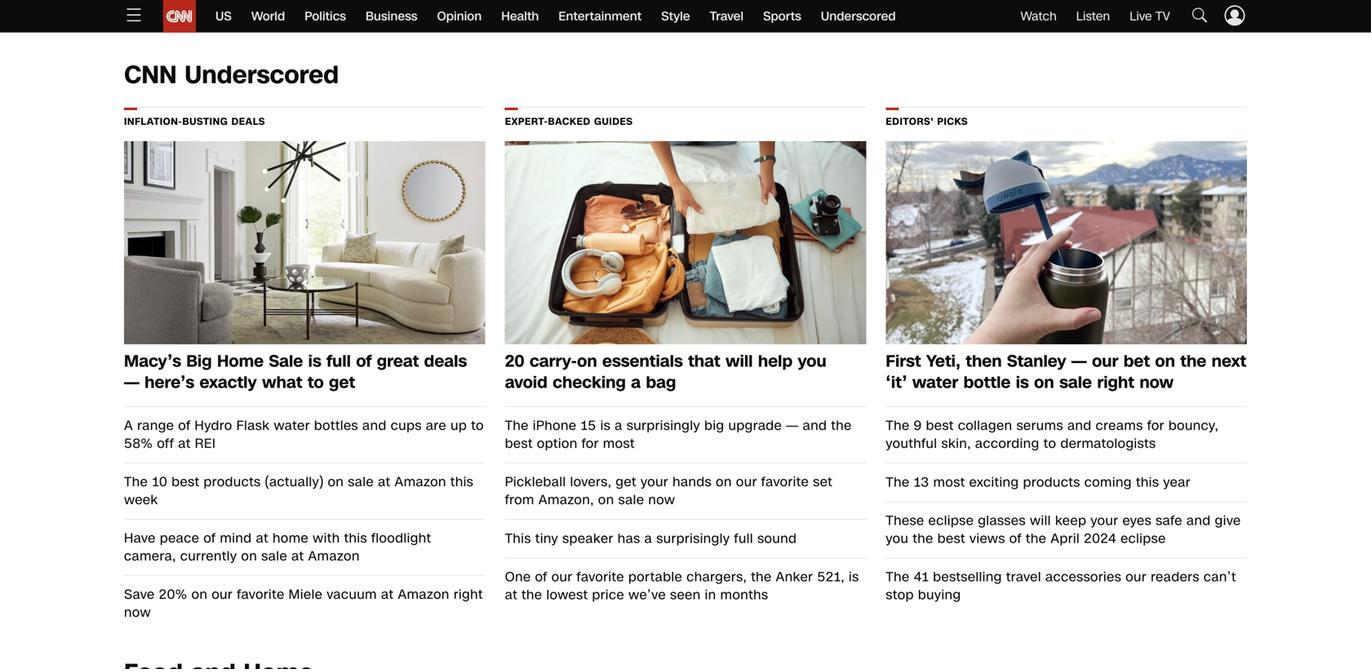 Task type: vqa. For each thing, say whether or not it's contained in the screenshot.


Task type: locate. For each thing, give the bounding box(es) containing it.
glasses
[[978, 512, 1026, 530]]

on right '(actually)'
[[328, 473, 344, 492]]

products inside the 10 best products (actually) on sale at amazon this week
[[204, 473, 261, 492]]

have peace of mind at home with this floodlight camera, currently on sale at amazon link
[[124, 530, 485, 566]]

surprisingly up chargers,
[[656, 530, 730, 548]]

eclipse right 2024
[[1121, 530, 1166, 548]]

favorite inside save 20% on our favorite miele vacuum at amazon right now
[[237, 586, 285, 604]]

is right sale
[[308, 350, 321, 373]]

surprisingly inside the iphone 15 is a surprisingly big upgrade — and the best option for most
[[627, 417, 700, 435]]

a
[[631, 372, 641, 394], [615, 417, 623, 435], [645, 530, 652, 548]]

the iphone 15 is a surprisingly big upgrade — and the best option for most
[[505, 417, 852, 453]]

1 vertical spatial surprisingly
[[656, 530, 730, 548]]

favorite inside one of our favorite portable chargers, the anker 521, is at the lowest price we've seen in months
[[577, 568, 624, 587]]

on
[[577, 350, 597, 373], [1155, 350, 1175, 373], [1034, 372, 1054, 394], [328, 473, 344, 492], [716, 473, 732, 492], [598, 491, 614, 510], [241, 547, 257, 566], [192, 586, 208, 604]]

our down currently
[[212, 586, 233, 604]]

1 horizontal spatial right
[[1097, 372, 1135, 394]]

on inside have peace of mind at home with this floodlight camera, currently on sale at amazon
[[241, 547, 257, 566]]

to up the 13 most exciting products coming this year
[[1044, 435, 1057, 453]]

bet
[[1124, 350, 1150, 373]]

deals right the busting
[[231, 115, 265, 129]]

1 vertical spatial amazon
[[308, 547, 360, 566]]

cnn underscored
[[124, 58, 339, 92]]

you
[[798, 350, 827, 373], [886, 530, 909, 548]]

is
[[308, 350, 321, 373], [1016, 372, 1029, 394], [600, 417, 611, 435], [849, 568, 859, 587]]

world
[[251, 8, 285, 25]]

our inside first yeti, then stanley — our bet on the next 'it' water bottle is on sale right now
[[1092, 350, 1119, 373]]

macy's
[[124, 350, 181, 373]]

now left 20%
[[124, 604, 151, 622]]

1 vertical spatial water
[[274, 417, 310, 435]]

0 horizontal spatial full
[[327, 350, 351, 373]]

guides
[[594, 115, 633, 129]]

the left 10
[[124, 473, 148, 492]]

have
[[124, 530, 156, 548]]

0 horizontal spatial products
[[204, 473, 261, 492]]

1 vertical spatial deals
[[424, 350, 467, 373]]

0 vertical spatial full
[[327, 350, 351, 373]]

0 horizontal spatial your
[[641, 473, 669, 492]]

0 vertical spatial right
[[1097, 372, 1135, 394]]

now
[[1140, 372, 1174, 394], [648, 491, 675, 510], [124, 604, 151, 622]]

0 horizontal spatial deals
[[231, 115, 265, 129]]

the 10 best products (actually) on sale at amazon this week link
[[124, 473, 485, 510]]

1 horizontal spatial get
[[616, 473, 637, 492]]

and left cups
[[362, 417, 387, 435]]

1 vertical spatial will
[[1030, 512, 1051, 530]]

0 horizontal spatial most
[[603, 435, 635, 453]]

1 horizontal spatial products
[[1023, 474, 1081, 492]]

now up bouncy,
[[1140, 372, 1174, 394]]

your inside pickleball lovers, get your hands on our favorite set from amazon, on sale now
[[641, 473, 669, 492]]

this inside have peace of mind at home with this floodlight camera, currently on sale at amazon
[[344, 530, 367, 548]]

products up keep
[[1023, 474, 1081, 492]]

views
[[970, 530, 1005, 548]]

sale down bottles
[[348, 473, 374, 492]]

to inside the a range of hydro flask water bottles and cups are up to 58% off at rei
[[471, 417, 484, 435]]

0 horizontal spatial this
[[344, 530, 367, 548]]

bouncy,
[[1169, 417, 1219, 435]]

home
[[273, 530, 309, 548]]

on left essentials
[[577, 350, 597, 373]]

sale right mind
[[261, 547, 287, 566]]

underscored right "sports"
[[821, 8, 896, 25]]

for right creams
[[1147, 417, 1165, 435]]

0 horizontal spatial a
[[615, 417, 623, 435]]

1 horizontal spatial to
[[471, 417, 484, 435]]

of left great
[[356, 350, 372, 373]]

these eclipse glasses will keep your eyes safe and give you the best views of the april 2024 eclipse link
[[886, 512, 1247, 548]]

live tv link
[[1130, 8, 1171, 25]]

amazon for vacuum
[[398, 586, 450, 604]]

surprisingly for full
[[656, 530, 730, 548]]

at up floodlight at the left
[[378, 473, 391, 492]]

1 horizontal spatial underscored
[[821, 8, 896, 25]]

this inside the 10 best products (actually) on sale at amazon this week
[[451, 473, 474, 492]]

macys big home sale lead cnnu.jpg image
[[124, 141, 485, 345]]

underscored down world
[[185, 58, 339, 92]]

right up creams
[[1097, 372, 1135, 394]]

carry-
[[530, 350, 577, 373]]

the left 13
[[886, 474, 910, 492]]

of left mind
[[204, 530, 216, 548]]

0 vertical spatial will
[[726, 350, 753, 373]]

the inside the 41 bestselling travel accessories our readers can't stop buying
[[886, 568, 910, 587]]

accessories
[[1046, 568, 1122, 587]]

on inside the 10 best products (actually) on sale at amazon this week
[[328, 473, 344, 492]]

set
[[813, 473, 833, 492]]

favorite inside pickleball lovers, get your hands on our favorite set from amazon, on sale now
[[761, 473, 809, 492]]

— right stanley
[[1072, 350, 1087, 373]]

your left eyes at the bottom right of page
[[1091, 512, 1119, 530]]

1 vertical spatial get
[[616, 473, 637, 492]]

a left bag
[[631, 372, 641, 394]]

our inside one of our favorite portable chargers, the anker 521, is at the lowest price we've seen in months
[[552, 568, 573, 587]]

listen
[[1076, 8, 1110, 25]]

now up this tiny speaker has a surprisingly full sound
[[648, 491, 675, 510]]

for inside the 9 best collagen serums and creams for bouncy, youthful skin, according to dermatologists
[[1147, 417, 1165, 435]]

eclipse
[[929, 512, 974, 530], [1121, 530, 1166, 548]]

will
[[726, 350, 753, 373], [1030, 512, 1051, 530]]

world link
[[251, 0, 285, 33]]

business link
[[366, 0, 418, 33]]

best right 10
[[172, 473, 200, 492]]

will inside these eclipse glasses will keep your eyes safe and give you the best views of the april 2024 eclipse
[[1030, 512, 1051, 530]]

and inside the a range of hydro flask water bottles and cups are up to 58% off at rei
[[362, 417, 387, 435]]

you right help
[[798, 350, 827, 373]]

is right 521,
[[849, 568, 859, 587]]

amazon down floodlight at the left
[[398, 586, 450, 604]]

deals right great
[[424, 350, 467, 373]]

on inside save 20% on our favorite miele vacuum at amazon right now
[[192, 586, 208, 604]]

2 horizontal spatial now
[[1140, 372, 1174, 394]]

1 horizontal spatial a
[[631, 372, 641, 394]]

0 horizontal spatial will
[[726, 350, 753, 373]]

water inside first yeti, then stanley — our bet on the next 'it' water bottle is on sale right now
[[912, 372, 959, 394]]

0 horizontal spatial —
[[124, 372, 139, 394]]

peace
[[160, 530, 199, 548]]

2 vertical spatial a
[[645, 530, 652, 548]]

entertainment link
[[559, 0, 642, 33]]

0 vertical spatial amazon
[[395, 473, 446, 492]]

0 vertical spatial a
[[631, 372, 641, 394]]

1 horizontal spatial now
[[648, 491, 675, 510]]

of right off
[[178, 417, 191, 435]]

the left 9
[[886, 417, 910, 435]]

1 vertical spatial underscored
[[185, 58, 339, 92]]

0 horizontal spatial favorite
[[237, 586, 285, 604]]

most right 13
[[933, 474, 965, 492]]

amazon inside have peace of mind at home with this floodlight camera, currently on sale at amazon
[[308, 547, 360, 566]]

0 vertical spatial water
[[912, 372, 959, 394]]

1 vertical spatial full
[[734, 530, 753, 548]]

of right one
[[535, 568, 547, 587]]

the for the 41 bestselling travel accessories our readers can't stop buying
[[886, 568, 910, 587]]

is right bottle
[[1016, 372, 1029, 394]]

full left 'sound'
[[734, 530, 753, 548]]

camera,
[[124, 547, 176, 566]]

currently
[[180, 547, 237, 566]]

and up the set
[[803, 417, 827, 435]]

0 horizontal spatial now
[[124, 604, 151, 622]]

the up the set
[[831, 417, 852, 435]]

favorite
[[761, 473, 809, 492], [577, 568, 624, 587], [237, 586, 285, 604]]

0 vertical spatial get
[[329, 372, 355, 394]]

at left the "lowest"
[[505, 586, 518, 605]]

2 vertical spatial now
[[124, 604, 151, 622]]

what
[[262, 372, 302, 394]]

0 vertical spatial your
[[641, 473, 669, 492]]

0 vertical spatial surprisingly
[[627, 417, 700, 435]]

will right that
[[726, 350, 753, 373]]

best right 9
[[926, 417, 954, 435]]

favorite left the set
[[761, 473, 809, 492]]

1 horizontal spatial favorite
[[577, 568, 624, 587]]

our inside the 41 bestselling travel accessories our readers can't stop buying
[[1126, 568, 1147, 587]]

this right with
[[344, 530, 367, 548]]

floodlight
[[371, 530, 431, 548]]

get right lovers,
[[616, 473, 637, 492]]

and right serums
[[1068, 417, 1092, 435]]

business
[[366, 8, 418, 25]]

at left with
[[291, 547, 304, 566]]

best inside the iphone 15 is a surprisingly big upgrade — and the best option for most
[[505, 435, 533, 453]]

— inside the iphone 15 is a surprisingly big upgrade — and the best option for most
[[786, 417, 799, 435]]

0 vertical spatial most
[[603, 435, 635, 453]]

best left views
[[938, 530, 966, 548]]

of
[[356, 350, 372, 373], [178, 417, 191, 435], [204, 530, 216, 548], [1010, 530, 1022, 548], [535, 568, 547, 587]]

0 horizontal spatial underscored
[[185, 58, 339, 92]]

2 horizontal spatial a
[[645, 530, 652, 548]]

to right what at the left bottom of page
[[308, 372, 324, 394]]

most inside the iphone 15 is a surprisingly big upgrade — and the best option for most
[[603, 435, 635, 453]]

exactly
[[200, 372, 257, 394]]

0 vertical spatial you
[[798, 350, 827, 373]]

the left anker
[[751, 568, 772, 587]]

1 horizontal spatial this
[[451, 473, 474, 492]]

one of our favorite portable chargers, the anker 521, is at the lowest price we've seen in months
[[505, 568, 859, 605]]

0 vertical spatial underscored
[[821, 8, 896, 25]]

surprisingly for big
[[627, 417, 700, 435]]

week
[[124, 491, 158, 510]]

deals
[[231, 115, 265, 129], [424, 350, 467, 373]]

get inside macy's big home sale is full of great deals — here's exactly what to get
[[329, 372, 355, 394]]

sale up the 9 best collagen serums and creams for bouncy, youthful skin, according to dermatologists link
[[1060, 372, 1092, 394]]

most right 15
[[603, 435, 635, 453]]

1 vertical spatial your
[[1091, 512, 1119, 530]]

2 horizontal spatial favorite
[[761, 473, 809, 492]]

a
[[124, 417, 133, 435]]

right inside save 20% on our favorite miele vacuum at amazon right now
[[454, 586, 483, 604]]

surprisingly down bag
[[627, 417, 700, 435]]

according
[[975, 435, 1040, 453]]

1 horizontal spatial you
[[886, 530, 909, 548]]

best
[[926, 417, 954, 435], [505, 435, 533, 453], [172, 473, 200, 492], [938, 530, 966, 548]]

at right off
[[178, 435, 191, 453]]

pickleball lovers, get your hands on our favorite set from amazon, on sale now link
[[505, 473, 866, 510]]

this left the year
[[1136, 474, 1159, 492]]

20%
[[159, 586, 187, 604]]

best inside the 9 best collagen serums and creams for bouncy, youthful skin, according to dermatologists
[[926, 417, 954, 435]]

the iphone 15 is a surprisingly big upgrade — and the best option for most link
[[505, 417, 866, 453]]

and left give
[[1187, 512, 1211, 530]]

a right 15
[[615, 417, 623, 435]]

of right views
[[1010, 530, 1022, 548]]

0 horizontal spatial get
[[329, 372, 355, 394]]

and inside these eclipse glasses will keep your eyes safe and give you the best views of the april 2024 eclipse
[[1187, 512, 1211, 530]]

2 horizontal spatial to
[[1044, 435, 1057, 453]]

at
[[178, 435, 191, 453], [378, 473, 391, 492], [256, 530, 269, 548], [291, 547, 304, 566], [381, 586, 394, 604], [505, 586, 518, 605]]

the inside the 10 best products (actually) on sale at amazon this week
[[124, 473, 148, 492]]

1 horizontal spatial deals
[[424, 350, 467, 373]]

—
[[1072, 350, 1087, 373], [124, 372, 139, 394], [786, 417, 799, 435]]

to inside the 9 best collagen serums and creams for bouncy, youthful skin, according to dermatologists
[[1044, 435, 1057, 453]]

water right 'it'
[[912, 372, 959, 394]]

the inside the iphone 15 is a surprisingly big upgrade — and the best option for most
[[505, 417, 529, 435]]

backed
[[548, 115, 591, 129]]

amazon down cups
[[395, 473, 446, 492]]

a inside 20 carry-on essentials that will help you avoid checking a bag
[[631, 372, 641, 394]]

of inside macy's big home sale is full of great deals — here's exactly what to get
[[356, 350, 372, 373]]

readers
[[1151, 568, 1200, 587]]

the left next
[[1181, 350, 1207, 373]]

is inside first yeti, then stanley — our bet on the next 'it' water bottle is on sale right now
[[1016, 372, 1029, 394]]

best left option
[[505, 435, 533, 453]]

— right upgrade
[[786, 417, 799, 435]]

can't
[[1204, 568, 1237, 587]]

to inside macy's big home sale is full of great deals — here's exactly what to get
[[308, 372, 324, 394]]

1 horizontal spatial your
[[1091, 512, 1119, 530]]

that
[[688, 350, 720, 373]]

0 vertical spatial now
[[1140, 372, 1174, 394]]

the for the 9 best collagen serums and creams for bouncy, youthful skin, according to dermatologists
[[886, 417, 910, 435]]

1 vertical spatial right
[[454, 586, 483, 604]]

amazon inside the 10 best products (actually) on sale at amazon this week
[[395, 473, 446, 492]]

travel
[[1006, 568, 1042, 587]]

your left hands
[[641, 473, 669, 492]]

this tiny speaker has a surprisingly full sound link
[[505, 530, 866, 548]]

will left keep
[[1030, 512, 1051, 530]]

amazon inside save 20% on our favorite miele vacuum at amazon right now
[[398, 586, 450, 604]]

0 horizontal spatial to
[[308, 372, 324, 394]]

to right up in the bottom left of the page
[[471, 417, 484, 435]]

1 horizontal spatial will
[[1030, 512, 1051, 530]]

sound
[[758, 530, 797, 548]]

get up bottles
[[329, 372, 355, 394]]

iphone
[[533, 417, 577, 435]]

great
[[377, 350, 419, 373]]

on right currently
[[241, 547, 257, 566]]

at inside save 20% on our favorite miele vacuum at amazon right now
[[381, 586, 394, 604]]

1 horizontal spatial —
[[786, 417, 799, 435]]

our down tiny
[[552, 568, 573, 587]]

favorite down speaker
[[577, 568, 624, 587]]

20 carry-on essentials that will help you avoid checking a bag link
[[505, 350, 866, 394]]

here's
[[145, 372, 194, 394]]

tv
[[1156, 8, 1171, 25]]

1 horizontal spatial eclipse
[[1121, 530, 1166, 548]]

1 horizontal spatial most
[[933, 474, 965, 492]]

1 vertical spatial now
[[648, 491, 675, 510]]

0 horizontal spatial right
[[454, 586, 483, 604]]

your inside these eclipse glasses will keep your eyes safe and give you the best views of the april 2024 eclipse
[[1091, 512, 1119, 530]]

exciting
[[969, 474, 1019, 492]]

speaker
[[563, 530, 614, 548]]

entertainment
[[559, 8, 642, 25]]

favorite left miele
[[237, 586, 285, 604]]

is right 15
[[600, 417, 611, 435]]

full right sale
[[327, 350, 351, 373]]

eclipse right these
[[929, 512, 974, 530]]

0 horizontal spatial for
[[582, 435, 599, 453]]

picks
[[937, 115, 968, 129]]

at right vacuum on the bottom
[[381, 586, 394, 604]]

deals inside macy's big home sale is full of great deals — here's exactly what to get
[[424, 350, 467, 373]]

0 horizontal spatial you
[[798, 350, 827, 373]]

tiny
[[535, 530, 558, 548]]

a right the has
[[645, 530, 652, 548]]

bottles
[[314, 417, 358, 435]]

sale up the has
[[618, 491, 644, 510]]

the left iphone
[[505, 417, 529, 435]]

— left here's
[[124, 372, 139, 394]]

this down up in the bottom left of the page
[[451, 473, 474, 492]]

vacuum
[[327, 586, 377, 604]]

right left one
[[454, 586, 483, 604]]

1 horizontal spatial for
[[1147, 417, 1165, 435]]

41
[[914, 568, 929, 587]]

on right 20%
[[192, 586, 208, 604]]

2 horizontal spatial —
[[1072, 350, 1087, 373]]

products down rei
[[204, 473, 261, 492]]

0 vertical spatial deals
[[231, 115, 265, 129]]

1 vertical spatial a
[[615, 417, 623, 435]]

bestselling
[[933, 568, 1002, 587]]

editors' picks
[[886, 115, 968, 129]]

our inside save 20% on our favorite miele vacuum at amazon right now
[[212, 586, 233, 604]]

(actually)
[[265, 473, 324, 492]]

our right hands
[[736, 473, 757, 492]]

the inside the 9 best collagen serums and creams for bouncy, youthful skin, according to dermatologists
[[886, 417, 910, 435]]

the left the "lowest"
[[522, 586, 542, 605]]

and inside the 9 best collagen serums and creams for bouncy, youthful skin, according to dermatologists
[[1068, 417, 1092, 435]]

the
[[505, 417, 529, 435], [886, 417, 910, 435], [124, 473, 148, 492], [886, 474, 910, 492], [886, 568, 910, 587]]

upgrade
[[729, 417, 782, 435]]

our left readers
[[1126, 568, 1147, 587]]

1 vertical spatial you
[[886, 530, 909, 548]]

water right flask on the left of the page
[[274, 417, 310, 435]]

1 horizontal spatial water
[[912, 372, 959, 394]]

for right option
[[582, 435, 599, 453]]

a inside the iphone 15 is a surprisingly big upgrade — and the best option for most
[[615, 417, 623, 435]]

2 vertical spatial amazon
[[398, 586, 450, 604]]

range
[[137, 417, 174, 435]]

the left "41"
[[886, 568, 910, 587]]

pickleball
[[505, 473, 566, 492]]

your
[[641, 473, 669, 492], [1091, 512, 1119, 530]]

a range of hydro flask water bottles and cups are up to 58% off at rei link
[[124, 417, 485, 453]]

will inside 20 carry-on essentials that will help you avoid checking a bag
[[726, 350, 753, 373]]

our left bet
[[1092, 350, 1119, 373]]

green owala water bottle with top off image
[[886, 141, 1247, 345]]

cups
[[391, 417, 422, 435]]

amazon up vacuum on the bottom
[[308, 547, 360, 566]]

0 horizontal spatial water
[[274, 417, 310, 435]]

is inside macy's big home sale is full of great deals — here's exactly what to get
[[308, 350, 321, 373]]

the inside the iphone 15 is a surprisingly big upgrade — and the best option for most
[[831, 417, 852, 435]]

you up stop
[[886, 530, 909, 548]]

sale inside have peace of mind at home with this floodlight camera, currently on sale at amazon
[[261, 547, 287, 566]]

521,
[[817, 568, 845, 587]]



Task type: describe. For each thing, give the bounding box(es) containing it.
watch link
[[1021, 8, 1057, 25]]

are
[[426, 417, 447, 435]]

on right the amazon,
[[598, 491, 614, 510]]

now inside pickleball lovers, get your hands on our favorite set from amazon, on sale now
[[648, 491, 675, 510]]

— inside macy's big home sale is full of great deals — here's exactly what to get
[[124, 372, 139, 394]]

listen link
[[1076, 8, 1110, 25]]

style
[[661, 8, 690, 25]]

1 vertical spatial most
[[933, 474, 965, 492]]

a photo of a person packing a carry-on bag image
[[505, 141, 866, 345]]

at inside the 10 best products (actually) on sale at amazon this week
[[378, 473, 391, 492]]

macy's big home sale is full of great deals — here's exactly what to get
[[124, 350, 467, 394]]

amazon,
[[539, 491, 594, 510]]

of inside one of our favorite portable chargers, the anker 521, is at the lowest price we've seen in months
[[535, 568, 547, 587]]

chargers,
[[687, 568, 747, 587]]

a for is
[[615, 417, 623, 435]]

next
[[1212, 350, 1247, 373]]

flask
[[237, 417, 270, 435]]

style link
[[661, 0, 690, 33]]

get inside pickleball lovers, get your hands on our favorite set from amazon, on sale now
[[616, 473, 637, 492]]

health link
[[501, 0, 539, 33]]

rei
[[195, 435, 216, 453]]

save 20% on our favorite miele vacuum at amazon right now
[[124, 586, 483, 622]]

now inside first yeti, then stanley — our bet on the next 'it' water bottle is on sale right now
[[1140, 372, 1174, 394]]

bag
[[646, 372, 676, 394]]

sale inside pickleball lovers, get your hands on our favorite set from amazon, on sale now
[[618, 491, 644, 510]]

inflation-busting deals
[[124, 115, 265, 129]]

one of our favorite portable chargers, the anker 521, is at the lowest price we've seen in months link
[[505, 568, 866, 605]]

the inside first yeti, then stanley — our bet on the next 'it' water bottle is on sale right now
[[1181, 350, 1207, 373]]

expert-
[[505, 115, 548, 129]]

best inside these eclipse glasses will keep your eyes safe and give you the best views of the april 2024 eclipse
[[938, 530, 966, 548]]

save
[[124, 586, 155, 604]]

the left april
[[1026, 530, 1047, 548]]

youthful
[[886, 435, 937, 453]]

then
[[966, 350, 1002, 373]]

opinion link
[[437, 0, 482, 33]]

15
[[581, 417, 596, 435]]

on right hands
[[716, 473, 732, 492]]

a for has
[[645, 530, 652, 548]]

user avatar image
[[1223, 3, 1247, 28]]

the 41 bestselling travel accessories our readers can't stop buying link
[[886, 568, 1247, 605]]

1 horizontal spatial full
[[734, 530, 753, 548]]

at inside one of our favorite portable chargers, the anker 521, is at the lowest price we've seen in months
[[505, 586, 518, 605]]

a range of hydro flask water bottles and cups are up to 58% off at rei
[[124, 417, 484, 453]]

the 9 best collagen serums and creams for bouncy, youthful skin, according to dermatologists
[[886, 417, 1219, 453]]

sale
[[269, 350, 303, 373]]

up
[[451, 417, 467, 435]]

water inside the a range of hydro flask water bottles and cups are up to 58% off at rei
[[274, 417, 310, 435]]

big
[[705, 417, 725, 435]]

on right bet
[[1155, 350, 1175, 373]]

you inside these eclipse glasses will keep your eyes safe and give you the best views of the april 2024 eclipse
[[886, 530, 909, 548]]

and inside the iphone 15 is a surprisingly big upgrade — and the best option for most
[[803, 417, 827, 435]]

amazon for sale
[[395, 473, 446, 492]]

the for the 13 most exciting products coming this year
[[886, 474, 910, 492]]

at right mind
[[256, 530, 269, 548]]

portable
[[629, 568, 683, 587]]

sale inside first yeti, then stanley — our bet on the next 'it' water bottle is on sale right now
[[1060, 372, 1092, 394]]

search icon image
[[1190, 5, 1210, 25]]

busting
[[182, 115, 228, 129]]

of inside the a range of hydro flask water bottles and cups are up to 58% off at rei
[[178, 417, 191, 435]]

of inside have peace of mind at home with this floodlight camera, currently on sale at amazon
[[204, 530, 216, 548]]

first yeti, then stanley — our bet on the next 'it' water bottle is on sale right now
[[886, 350, 1247, 394]]

stop
[[886, 586, 914, 605]]

the 10 best products (actually) on sale at amazon this week
[[124, 473, 474, 510]]

miele
[[289, 586, 323, 604]]

checking
[[553, 372, 626, 394]]

mind
[[220, 530, 252, 548]]

now inside save 20% on our favorite miele vacuum at amazon right now
[[124, 604, 151, 622]]

health
[[501, 8, 539, 25]]

bottle
[[964, 372, 1011, 394]]

months
[[720, 586, 768, 605]]

for inside the iphone 15 is a surprisingly big upgrade — and the best option for most
[[582, 435, 599, 453]]

cnn
[[124, 58, 177, 92]]

sale inside the 10 best products (actually) on sale at amazon this week
[[348, 473, 374, 492]]

full inside macy's big home sale is full of great deals — here's exactly what to get
[[327, 350, 351, 373]]

from
[[505, 491, 535, 510]]

right inside first yeti, then stanley — our bet on the next 'it' water bottle is on sale right now
[[1097, 372, 1135, 394]]

you inside 20 carry-on essentials that will help you avoid checking a bag
[[798, 350, 827, 373]]

safe
[[1156, 512, 1183, 530]]

on inside 20 carry-on essentials that will help you avoid checking a bag
[[577, 350, 597, 373]]

dermatologists
[[1061, 435, 1156, 453]]

has
[[618, 530, 640, 548]]

with
[[313, 530, 340, 548]]

2 horizontal spatial this
[[1136, 474, 1159, 492]]

open menu icon image
[[124, 5, 144, 25]]

at inside the a range of hydro flask water bottles and cups are up to 58% off at rei
[[178, 435, 191, 453]]

the up "41"
[[913, 530, 934, 548]]

yeti,
[[926, 350, 961, 373]]

buying
[[918, 586, 961, 605]]

hands
[[673, 473, 712, 492]]

keep
[[1055, 512, 1087, 530]]

travel link
[[710, 0, 744, 33]]

10
[[152, 473, 168, 492]]

we've
[[629, 586, 666, 605]]

is inside one of our favorite portable chargers, the anker 521, is at the lowest price we've seen in months
[[849, 568, 859, 587]]

macy's big home sale is full of great deals — here's exactly what to get link
[[124, 350, 485, 394]]

best inside the 10 best products (actually) on sale at amazon this week
[[172, 473, 200, 492]]

us link
[[215, 0, 232, 33]]

— inside first yeti, then stanley — our bet on the next 'it' water bottle is on sale right now
[[1072, 350, 1087, 373]]

on up serums
[[1034, 372, 1054, 394]]

these
[[886, 512, 925, 530]]

stanley
[[1007, 350, 1067, 373]]

the 13 most exciting products coming this year
[[886, 474, 1191, 492]]

is inside the iphone 15 is a surprisingly big upgrade — and the best option for most
[[600, 417, 611, 435]]

the 13 most exciting products coming this year link
[[886, 474, 1247, 492]]

avoid
[[505, 372, 548, 394]]

13
[[914, 474, 929, 492]]

the 9 best collagen serums and creams for bouncy, youthful skin, according to dermatologists link
[[886, 417, 1247, 453]]

lovers,
[[570, 473, 612, 492]]

essentials
[[602, 350, 683, 373]]

the for the 10 best products (actually) on sale at amazon this week
[[124, 473, 148, 492]]

seen
[[670, 586, 701, 605]]

0 horizontal spatial eclipse
[[929, 512, 974, 530]]

our inside pickleball lovers, get your hands on our favorite set from amazon, on sale now
[[736, 473, 757, 492]]

anker
[[776, 568, 813, 587]]

'it'
[[886, 372, 907, 394]]

creams
[[1096, 417, 1143, 435]]

sports link
[[763, 0, 801, 33]]

one
[[505, 568, 531, 587]]

of inside these eclipse glasses will keep your eyes safe and give you the best views of the april 2024 eclipse
[[1010, 530, 1022, 548]]

9
[[914, 417, 922, 435]]

price
[[592, 586, 625, 605]]

editors'
[[886, 115, 934, 129]]

have peace of mind at home with this floodlight camera, currently on sale at amazon
[[124, 530, 431, 566]]

underscored link
[[821, 0, 896, 33]]

the for the iphone 15 is a surprisingly big upgrade — and the best option for most
[[505, 417, 529, 435]]

opinion
[[437, 8, 482, 25]]

home
[[217, 350, 264, 373]]



